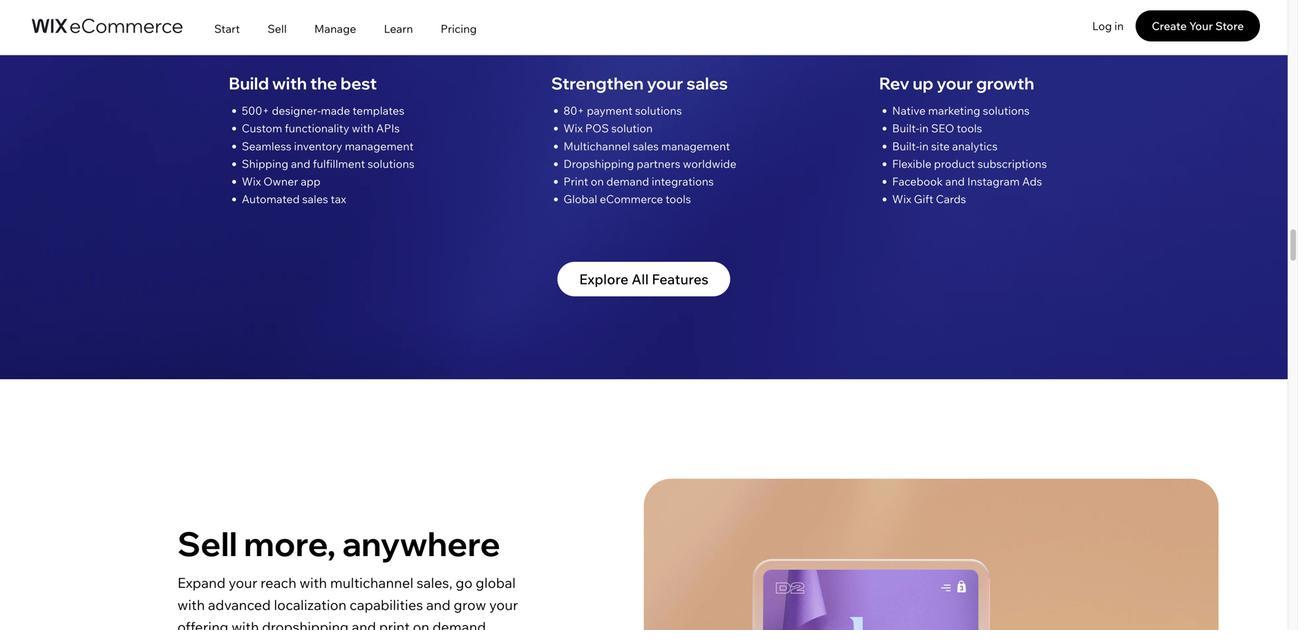 Task type: vqa. For each thing, say whether or not it's contained in the screenshot.


Task type: locate. For each thing, give the bounding box(es) containing it.
sales inside '80+ payment solutions wix pos solution multichannel sales management dropshipping partners worldwide print on demand integrations global ecommerce tools'
[[633, 139, 659, 153]]

1 horizontal spatial management
[[661, 139, 730, 153]]

0 horizontal spatial on
[[413, 619, 429, 630]]

and up app
[[291, 157, 310, 171]]

tools inside native marketing solutions built-in seo tools built-in site analytics flexible product subscriptions facebook and instagram ads wix gift cards
[[957, 121, 982, 135]]

sell for sell
[[268, 22, 287, 36]]

management up the worldwide
[[661, 139, 730, 153]]

with
[[272, 73, 307, 94], [352, 121, 374, 135], [300, 575, 327, 592], [178, 597, 205, 614], [232, 619, 259, 630]]

built-
[[892, 121, 920, 135], [892, 139, 920, 153]]

tools
[[957, 121, 982, 135], [666, 192, 691, 206]]

pricing
[[441, 22, 477, 36]]

on inside expand your reach with multichannel sales, go global with advanced localization capabilities and grow your offering with dropshipping and print on demand.
[[413, 619, 429, 630]]

tools up analytics
[[957, 121, 982, 135]]

subscriptions
[[978, 157, 1047, 171]]

expand your reach with multichannel sales, go global with advanced localization capabilities and grow your offering with dropshipping and print on demand.
[[178, 575, 518, 630]]

1 horizontal spatial solutions
[[635, 104, 682, 118]]

templates
[[353, 104, 404, 118]]

up
[[913, 73, 934, 94]]

multichannel
[[330, 575, 414, 592]]

store
[[1216, 19, 1244, 33]]

offering
[[178, 619, 228, 630]]

ads
[[1022, 175, 1042, 188]]

solutions down apis
[[368, 157, 415, 171]]

native
[[892, 104, 926, 118]]

in left seo
[[920, 121, 929, 135]]

app
[[301, 175, 321, 188]]

with up offering
[[178, 597, 205, 614]]

rev
[[879, 73, 910, 94]]

your up solution at the top
[[647, 73, 683, 94]]

2 vertical spatial sales
[[302, 192, 328, 206]]

solutions inside 500+ designer-made templates custom functionality with apis seamless inventory management shipping and fulfillment solutions wix owner app automated sales tax
[[368, 157, 415, 171]]

and
[[291, 157, 310, 171], [945, 175, 965, 188], [426, 597, 451, 614], [352, 619, 376, 630]]

0 vertical spatial tools
[[957, 121, 982, 135]]

on down dropshipping
[[591, 175, 604, 188]]

reach
[[261, 575, 297, 592]]

facebook
[[892, 175, 943, 188]]

sell up expand
[[178, 523, 237, 565]]

management inside '80+ payment solutions wix pos solution multichannel sales management dropshipping partners worldwide print on demand integrations global ecommerce tools'
[[661, 139, 730, 153]]

automated
[[242, 192, 300, 206]]

build with the best
[[229, 73, 377, 94]]

solutions inside '80+ payment solutions wix pos solution multichannel sales management dropshipping partners worldwide print on demand integrations global ecommerce tools'
[[635, 104, 682, 118]]

1 vertical spatial tools
[[666, 192, 691, 206]]

0 vertical spatial sales
[[687, 73, 728, 94]]

0 vertical spatial on
[[591, 175, 604, 188]]

wix
[[564, 121, 583, 135], [242, 175, 261, 188], [892, 192, 912, 206]]

wix left gift
[[892, 192, 912, 206]]

with up designer-
[[272, 73, 307, 94]]

wix inside 500+ designer-made templates custom functionality with apis seamless inventory management shipping and fulfillment solutions wix owner app automated sales tax
[[242, 175, 261, 188]]

your up advanced
[[229, 575, 257, 592]]

0 vertical spatial built-
[[892, 121, 920, 135]]

log
[[1092, 19, 1112, 33]]

2 horizontal spatial wix
[[892, 192, 912, 206]]

1 built- from the top
[[892, 121, 920, 135]]

2 horizontal spatial solutions
[[983, 104, 1030, 118]]

log in
[[1092, 19, 1124, 33]]

your
[[647, 73, 683, 94], [937, 73, 973, 94], [229, 575, 257, 592], [489, 597, 518, 614]]

solutions inside native marketing solutions built-in seo tools built-in site analytics flexible product subscriptions facebook and instagram ads wix gift cards
[[983, 104, 1030, 118]]

with up localization
[[300, 575, 327, 592]]

demand
[[606, 175, 649, 188]]

0 vertical spatial sell
[[268, 22, 287, 36]]

1 vertical spatial wix
[[242, 175, 261, 188]]

management
[[345, 139, 414, 153], [661, 139, 730, 153]]

1 vertical spatial on
[[413, 619, 429, 630]]

with down the templates
[[352, 121, 374, 135]]

the
[[310, 73, 337, 94]]

0 horizontal spatial management
[[345, 139, 414, 153]]

1 management from the left
[[345, 139, 414, 153]]

2 vertical spatial wix
[[892, 192, 912, 206]]

0 horizontal spatial solutions
[[368, 157, 415, 171]]

sales
[[687, 73, 728, 94], [633, 139, 659, 153], [302, 192, 328, 206]]

1 horizontal spatial wix
[[564, 121, 583, 135]]

shipping
[[242, 157, 288, 171]]

tools down integrations
[[666, 192, 691, 206]]

solutions
[[635, 104, 682, 118], [983, 104, 1030, 118], [368, 157, 415, 171]]

owner
[[263, 175, 298, 188]]

management inside 500+ designer-made templates custom functionality with apis seamless inventory management shipping and fulfillment solutions wix owner app automated sales tax
[[345, 139, 414, 153]]

sell right start
[[268, 22, 287, 36]]

1 vertical spatial sell
[[178, 523, 237, 565]]

wix down the shipping at top left
[[242, 175, 261, 188]]

expand
[[178, 575, 226, 592]]

0 horizontal spatial tools
[[666, 192, 691, 206]]

0 horizontal spatial sell
[[178, 523, 237, 565]]

1 horizontal spatial sell
[[268, 22, 287, 36]]

built- up flexible
[[892, 139, 920, 153]]

designer-
[[272, 104, 321, 118]]

1 vertical spatial built-
[[892, 139, 920, 153]]

1 vertical spatial sales
[[633, 139, 659, 153]]

fulfillment
[[313, 157, 365, 171]]

more,
[[244, 523, 336, 565]]

0 horizontal spatial sales
[[302, 192, 328, 206]]

solution
[[611, 121, 653, 135]]

features
[[652, 271, 709, 288]]

create your store
[[1152, 19, 1244, 33]]

best
[[341, 73, 377, 94]]

2 management from the left
[[661, 139, 730, 153]]

advanced
[[208, 597, 271, 614]]

sell
[[268, 22, 287, 36], [178, 523, 237, 565]]

with down advanced
[[232, 619, 259, 630]]

pricing link
[[427, 2, 491, 55]]

1 horizontal spatial tools
[[957, 121, 982, 135]]

and down product
[[945, 175, 965, 188]]

print
[[379, 619, 410, 630]]

wix down '80+'
[[564, 121, 583, 135]]

solutions up solution at the top
[[635, 104, 682, 118]]

on right print
[[413, 619, 429, 630]]

management down apis
[[345, 139, 414, 153]]

2 horizontal spatial sales
[[687, 73, 728, 94]]

on
[[591, 175, 604, 188], [413, 619, 429, 630]]

0 vertical spatial wix
[[564, 121, 583, 135]]

made
[[321, 104, 350, 118]]

500+
[[242, 104, 269, 118]]

in left site
[[920, 139, 929, 153]]

1 horizontal spatial on
[[591, 175, 604, 188]]

growth
[[976, 73, 1035, 94]]

built- down native at the right top of page
[[892, 121, 920, 135]]

an ecommerce fashion website on mobile with a model wearing a bucket hat, hoodie, joggers and a belt bag. the same items are also for sale on ebay, amazon and facebook. image
[[644, 479, 1219, 630]]

build
[[229, 73, 269, 94]]

1 horizontal spatial sales
[[633, 139, 659, 153]]

with inside 500+ designer-made templates custom functionality with apis seamless inventory management shipping and fulfillment solutions wix owner app automated sales tax
[[352, 121, 374, 135]]

solutions down growth
[[983, 104, 1030, 118]]

wix inside '80+ payment solutions wix pos solution multichannel sales management dropshipping partners worldwide print on demand integrations global ecommerce tools'
[[564, 121, 583, 135]]

in right log
[[1115, 19, 1124, 33]]

0 horizontal spatial wix
[[242, 175, 261, 188]]



Task type: describe. For each thing, give the bounding box(es) containing it.
dropshipping
[[262, 619, 349, 630]]

flexible
[[892, 157, 932, 171]]

start
[[214, 22, 240, 36]]

global
[[564, 192, 597, 206]]

create
[[1152, 19, 1187, 33]]

and inside 500+ designer-made templates custom functionality with apis seamless inventory management shipping and fulfillment solutions wix owner app automated sales tax
[[291, 157, 310, 171]]

apis
[[376, 121, 400, 135]]

tax
[[331, 192, 346, 206]]

marketing
[[928, 104, 981, 118]]

ecommerce
[[600, 192, 663, 206]]

create your store link
[[1136, 10, 1260, 41]]

gift
[[914, 192, 934, 206]]

2 vertical spatial in
[[920, 139, 929, 153]]

strengthen
[[551, 73, 644, 94]]

and down capabilities
[[352, 619, 376, 630]]

partners
[[637, 157, 681, 171]]

all
[[632, 271, 649, 288]]

sales,
[[417, 575, 453, 592]]

2 built- from the top
[[892, 139, 920, 153]]

1 vertical spatial in
[[920, 121, 929, 135]]

print
[[564, 175, 588, 188]]

localization
[[274, 597, 347, 614]]

go
[[456, 575, 473, 592]]

0 vertical spatial in
[[1115, 19, 1124, 33]]

capabilities
[[350, 597, 423, 614]]

learn
[[384, 22, 413, 36]]

site
[[931, 139, 950, 153]]

80+
[[564, 104, 584, 118]]

tools inside '80+ payment solutions wix pos solution multichannel sales management dropshipping partners worldwide print on demand integrations global ecommerce tools'
[[666, 192, 691, 206]]

custom
[[242, 121, 282, 135]]

functionality
[[285, 121, 349, 135]]

your down global
[[489, 597, 518, 614]]

sell more, anywhere
[[178, 523, 500, 565]]

native marketing solutions built-in seo tools built-in site analytics flexible product subscriptions facebook and instagram ads wix gift cards
[[892, 104, 1047, 206]]

sell for sell more, anywhere
[[178, 523, 237, 565]]

and down sales,
[[426, 597, 451, 614]]

global
[[476, 575, 516, 592]]

on inside '80+ payment solutions wix pos solution multichannel sales management dropshipping partners worldwide print on demand integrations global ecommerce tools'
[[591, 175, 604, 188]]

and inside native marketing solutions built-in seo tools built-in site analytics flexible product subscriptions facebook and instagram ads wix gift cards
[[945, 175, 965, 188]]

inventory
[[294, 139, 342, 153]]

seo
[[931, 121, 954, 135]]

your up marketing
[[937, 73, 973, 94]]

dropshipping
[[564, 157, 634, 171]]

analytics
[[952, 139, 998, 153]]

worldwide
[[683, 157, 737, 171]]

solutions for your
[[983, 104, 1030, 118]]

80+ payment solutions wix pos solution multichannel sales management dropshipping partners worldwide print on demand integrations global ecommerce tools
[[564, 104, 737, 206]]

explore all features
[[579, 271, 709, 288]]

integrations
[[652, 175, 714, 188]]

grow
[[454, 597, 486, 614]]

solutions for sales
[[635, 104, 682, 118]]

explore all features link
[[558, 262, 730, 297]]

explore
[[579, 271, 629, 288]]

instagram
[[967, 175, 1020, 188]]

demand.
[[433, 619, 489, 630]]

sales inside 500+ designer-made templates custom functionality with apis seamless inventory management shipping and fulfillment solutions wix owner app automated sales tax
[[302, 192, 328, 206]]

500+ designer-made templates custom functionality with apis seamless inventory management shipping and fulfillment solutions wix owner app automated sales tax
[[242, 104, 415, 206]]

multichannel
[[564, 139, 630, 153]]

strengthen your sales
[[551, 73, 728, 94]]

payment
[[587, 104, 633, 118]]

manage
[[314, 22, 356, 36]]

wix inside native marketing solutions built-in seo tools built-in site analytics flexible product subscriptions facebook and instagram ads wix gift cards
[[892, 192, 912, 206]]

anywhere
[[342, 523, 500, 565]]

rev up your growth
[[879, 73, 1035, 94]]

your
[[1189, 19, 1213, 33]]

seamless
[[242, 139, 291, 153]]

product
[[934, 157, 975, 171]]

cards
[[936, 192, 966, 206]]

pos
[[585, 121, 609, 135]]

log in link
[[1081, 10, 1136, 41]]



